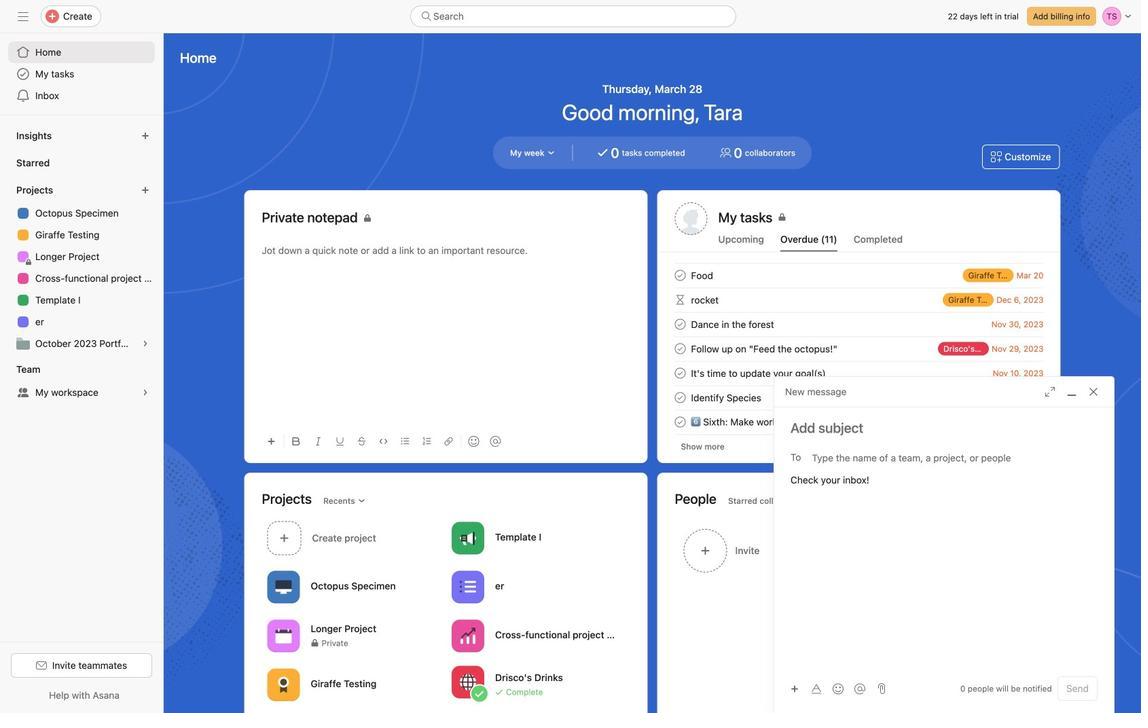 Task type: locate. For each thing, give the bounding box(es) containing it.
ribbon image
[[275, 677, 292, 693]]

emoji image
[[468, 436, 479, 447]]

at mention image right emoji image
[[490, 436, 501, 447]]

underline image
[[336, 437, 344, 446]]

list box
[[410, 5, 736, 27]]

see details, my workspace image
[[141, 389, 149, 397]]

code image
[[379, 437, 388, 446]]

dependencies image
[[672, 292, 688, 308]]

hide sidebar image
[[18, 11, 29, 22]]

1 horizontal spatial at mention image
[[855, 684, 865, 695]]

italics image
[[314, 437, 322, 446]]

add profile photo image
[[675, 202, 707, 235]]

mark complete image
[[672, 267, 688, 284], [672, 316, 688, 332], [672, 341, 688, 357], [672, 365, 688, 381], [672, 414, 688, 430]]

mark complete image down dependencies image in the right of the page
[[672, 316, 688, 332]]

Mark complete checkbox
[[672, 267, 688, 284], [672, 316, 688, 332], [672, 365, 688, 381], [672, 390, 688, 406], [672, 414, 688, 430]]

list item
[[659, 263, 1060, 288], [659, 288, 1060, 312], [659, 312, 1060, 337], [659, 337, 1060, 361], [659, 361, 1060, 385], [659, 385, 1060, 410], [262, 518, 446, 559]]

dialog
[[774, 377, 1114, 713]]

0 vertical spatial at mention image
[[490, 436, 501, 447]]

projects element
[[0, 178, 163, 357]]

mark complete image
[[672, 390, 688, 406]]

toolbar
[[262, 426, 630, 456], [785, 679, 872, 699]]

numbered list image
[[423, 437, 431, 446]]

insert an object image
[[267, 437, 275, 446]]

0 vertical spatial toolbar
[[262, 426, 630, 456]]

global element
[[0, 33, 163, 115]]

graph image
[[460, 628, 476, 644]]

mark complete image up mark complete icon
[[672, 341, 688, 357]]

mark complete image down mark complete checkbox
[[672, 365, 688, 381]]

insert an object image
[[791, 685, 799, 693]]

teams element
[[0, 357, 163, 406]]

0 horizontal spatial at mention image
[[490, 436, 501, 447]]

2 mark complete image from the top
[[672, 316, 688, 332]]

2 mark complete checkbox from the top
[[672, 316, 688, 332]]

1 vertical spatial toolbar
[[785, 679, 872, 699]]

1 horizontal spatial toolbar
[[785, 679, 872, 699]]

5 mark complete image from the top
[[672, 414, 688, 430]]

at mention image
[[490, 436, 501, 447], [855, 684, 865, 695]]

1 mark complete image from the top
[[672, 267, 688, 284]]

close image
[[1088, 386, 1099, 397]]

mark complete image down mark complete icon
[[672, 414, 688, 430]]

Add subject text field
[[774, 418, 1114, 437]]

Mark complete checkbox
[[672, 341, 688, 357]]

at mention image right formatting image
[[855, 684, 865, 695]]

bulleted list image
[[401, 437, 409, 446]]

mark complete image up dependencies image in the right of the page
[[672, 267, 688, 284]]



Task type: vqa. For each thing, say whether or not it's contained in the screenshot.
second Mark complete checkbox from the bottom of the page
yes



Task type: describe. For each thing, give the bounding box(es) containing it.
0 horizontal spatial toolbar
[[262, 426, 630, 456]]

formatting image
[[811, 684, 822, 695]]

calendar image
[[275, 628, 292, 644]]

see details, october 2023 portfolio image
[[141, 340, 149, 348]]

bold image
[[292, 437, 301, 446]]

strikethrough image
[[358, 437, 366, 446]]

computer image
[[275, 579, 292, 595]]

1 vertical spatial at mention image
[[855, 684, 865, 695]]

4 mark complete checkbox from the top
[[672, 390, 688, 406]]

Type the name of a team, a project, or people text field
[[812, 450, 1090, 466]]

3 mark complete image from the top
[[672, 341, 688, 357]]

new insights image
[[141, 132, 149, 140]]

5 mark complete checkbox from the top
[[672, 414, 688, 430]]

4 mark complete image from the top
[[672, 365, 688, 381]]

expand popout to full screen image
[[1045, 386, 1056, 397]]

3 mark complete checkbox from the top
[[672, 365, 688, 381]]

megaphone image
[[460, 530, 476, 546]]

new project or portfolio image
[[141, 186, 149, 194]]

list image
[[460, 579, 476, 595]]

globe image
[[460, 674, 476, 690]]

1 mark complete checkbox from the top
[[672, 267, 688, 284]]

link image
[[445, 437, 453, 446]]

minimize image
[[1066, 386, 1077, 397]]



